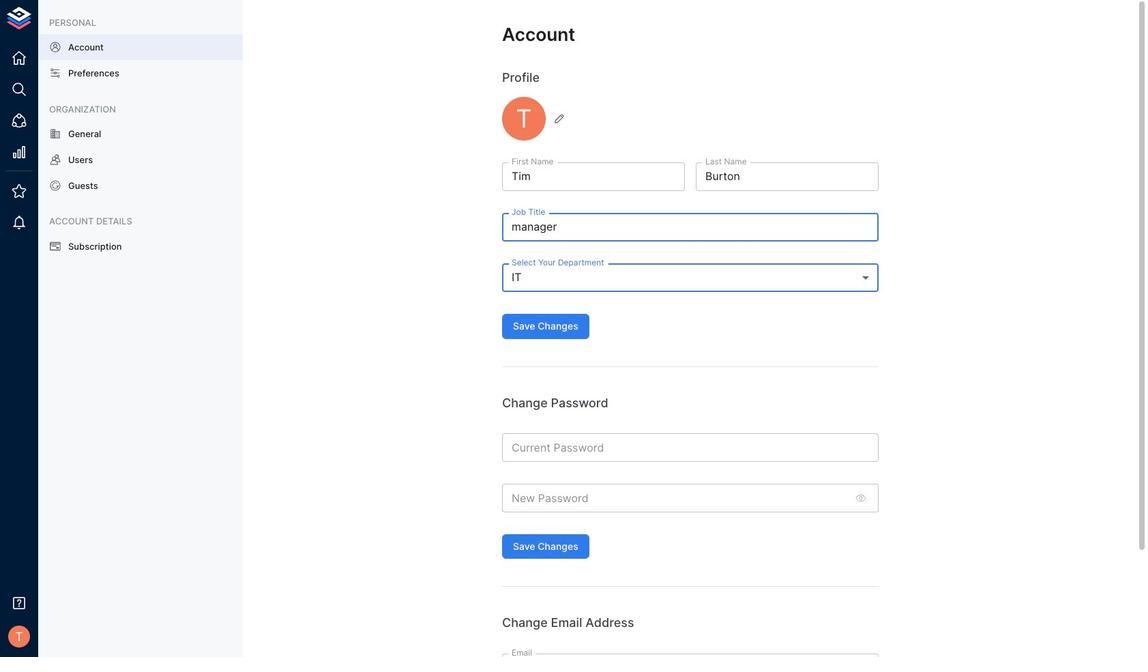 Task type: describe. For each thing, give the bounding box(es) containing it.
1 password password field from the top
[[502, 433, 879, 462]]

2 password password field from the top
[[502, 484, 847, 512]]



Task type: vqa. For each thing, say whether or not it's contained in the screenshot.
Password Password Field to the top
yes



Task type: locate. For each thing, give the bounding box(es) containing it.
  field
[[502, 263, 879, 292]]

John text field
[[502, 162, 685, 191]]

0 vertical spatial password password field
[[502, 433, 879, 462]]

you@example.com text field
[[502, 653, 879, 657]]

Password password field
[[502, 433, 879, 462], [502, 484, 847, 512]]

1 vertical spatial password password field
[[502, 484, 847, 512]]

CEO text field
[[502, 213, 879, 242]]

Doe text field
[[696, 162, 879, 191]]



